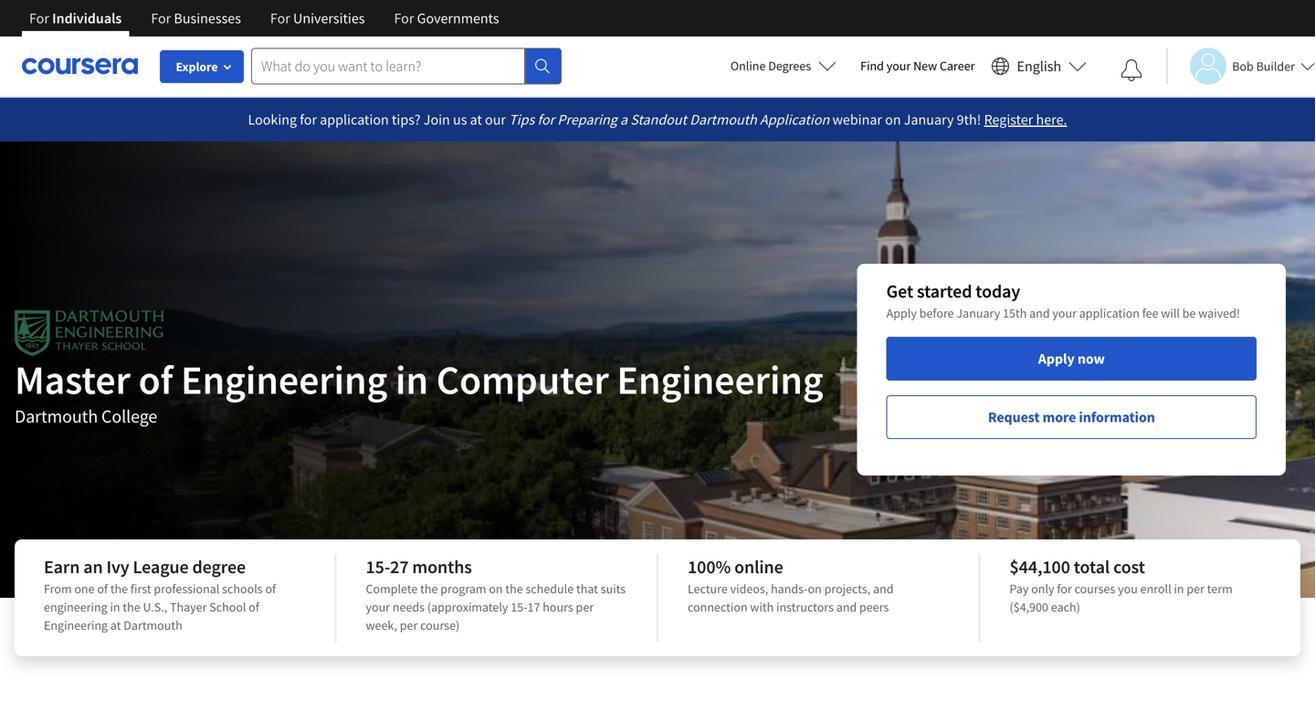 Task type: locate. For each thing, give the bounding box(es) containing it.
15- down schedule
[[511, 599, 527, 616]]

per down that
[[576, 599, 594, 616]]

100%
[[688, 556, 731, 579]]

1 horizontal spatial dartmouth
[[124, 617, 182, 634]]

waived!
[[1198, 305, 1240, 321]]

1 vertical spatial dartmouth
[[15, 405, 98, 428]]

projects,
[[824, 581, 871, 597]]

15- up complete
[[366, 556, 390, 579]]

0 horizontal spatial dartmouth
[[15, 405, 98, 428]]

months
[[412, 556, 472, 579]]

dartmouth
[[690, 111, 757, 129], [15, 405, 98, 428], [124, 617, 182, 634]]

0 horizontal spatial apply
[[887, 305, 917, 321]]

0 horizontal spatial in
[[110, 599, 120, 616]]

register
[[984, 111, 1033, 129]]

1 horizontal spatial application
[[1079, 305, 1140, 321]]

of right schools
[[265, 581, 276, 597]]

and inside get started today apply before january 15th and your application fee will be waived!
[[1029, 305, 1050, 321]]

new
[[913, 58, 937, 74]]

apply now
[[1038, 350, 1105, 368]]

in inside $44,100 total cost pay only for courses you enroll in per term ($4,900 each)
[[1174, 581, 1184, 597]]

builder
[[1256, 58, 1295, 74]]

0 vertical spatial in
[[395, 354, 428, 405]]

0 vertical spatial dartmouth
[[690, 111, 757, 129]]

pay
[[1010, 581, 1029, 597]]

0 horizontal spatial application
[[320, 111, 389, 129]]

for right the tips
[[537, 111, 555, 129]]

0 horizontal spatial on
[[489, 581, 503, 597]]

dartmouth down online
[[690, 111, 757, 129]]

1 vertical spatial per
[[576, 599, 594, 616]]

for for governments
[[394, 9, 414, 27]]

1 vertical spatial and
[[873, 581, 894, 597]]

of down schools
[[249, 599, 259, 616]]

businesses
[[174, 9, 241, 27]]

of
[[138, 354, 173, 405], [97, 581, 108, 597], [265, 581, 276, 597], [249, 599, 259, 616]]

dartmouth left college in the left of the page
[[15, 405, 98, 428]]

for left individuals at top left
[[29, 9, 49, 27]]

and for 100% online
[[873, 581, 894, 597]]

for left 'businesses'
[[151, 9, 171, 27]]

the down months
[[420, 581, 438, 597]]

dartmouth down u.s.,
[[124, 617, 182, 634]]

1 horizontal spatial in
[[395, 354, 428, 405]]

on up instructors
[[808, 581, 822, 597]]

0 horizontal spatial engineering
[[44, 617, 108, 634]]

and down projects,
[[836, 599, 857, 616]]

2 vertical spatial and
[[836, 599, 857, 616]]

for for businesses
[[151, 9, 171, 27]]

january
[[904, 111, 954, 129], [957, 305, 1000, 321]]

0 vertical spatial per
[[1187, 581, 1205, 597]]

before
[[919, 305, 954, 321]]

0 vertical spatial your
[[887, 58, 911, 74]]

and right 15th
[[1029, 305, 1050, 321]]

bob builder button
[[1166, 48, 1315, 84]]

1 horizontal spatial apply
[[1038, 350, 1075, 368]]

2 vertical spatial in
[[110, 599, 120, 616]]

0 horizontal spatial at
[[110, 617, 121, 634]]

apply left now
[[1038, 350, 1075, 368]]

for up each) at the right
[[1057, 581, 1072, 597]]

online
[[734, 556, 783, 579]]

per left term
[[1187, 581, 1205, 597]]

school
[[209, 599, 246, 616]]

1 vertical spatial at
[[110, 617, 121, 634]]

apply now button
[[887, 337, 1257, 381]]

one
[[74, 581, 95, 597]]

27
[[390, 556, 409, 579]]

1 horizontal spatial for
[[537, 111, 555, 129]]

per
[[1187, 581, 1205, 597], [576, 599, 594, 616], [400, 617, 418, 634]]

your
[[887, 58, 911, 74], [1052, 305, 1077, 321], [366, 599, 390, 616]]

january left 9th!
[[904, 111, 954, 129]]

1 vertical spatial in
[[1174, 581, 1184, 597]]

application left fee
[[1079, 305, 1140, 321]]

1 for from the left
[[29, 9, 49, 27]]

now
[[1078, 350, 1105, 368]]

for up what do you want to learn? text field
[[394, 9, 414, 27]]

for right 'looking' in the top of the page
[[300, 111, 317, 129]]

hours
[[543, 599, 573, 616]]

degree
[[192, 556, 246, 579]]

schedule
[[526, 581, 574, 597]]

0 horizontal spatial 15-
[[366, 556, 390, 579]]

for for universities
[[270, 9, 290, 27]]

league
[[133, 556, 189, 579]]

show notifications image
[[1121, 59, 1143, 81]]

0 vertical spatial apply
[[887, 305, 917, 321]]

2 horizontal spatial per
[[1187, 581, 1205, 597]]

individuals
[[52, 9, 122, 27]]

instructors
[[776, 599, 834, 616]]

your up apply now
[[1052, 305, 1077, 321]]

find your new career
[[860, 58, 975, 74]]

your up week,
[[366, 599, 390, 616]]

4 for from the left
[[394, 9, 414, 27]]

your right find
[[887, 58, 911, 74]]

january down today
[[957, 305, 1000, 321]]

on right webinar
[[885, 111, 901, 129]]

($4,900
[[1010, 599, 1048, 616]]

more
[[1043, 408, 1076, 427]]

the down first
[[123, 599, 140, 616]]

100% online lecture videos, hands-on projects, and connection with instructors and peers
[[688, 556, 894, 616]]

lecture
[[688, 581, 728, 597]]

for left universities
[[270, 9, 290, 27]]

request more information button
[[887, 395, 1257, 439]]

1 vertical spatial january
[[957, 305, 1000, 321]]

the left schedule
[[505, 581, 523, 597]]

per down needs
[[400, 617, 418, 634]]

fee
[[1142, 305, 1159, 321]]

apply down get
[[887, 305, 917, 321]]

0 horizontal spatial your
[[366, 599, 390, 616]]

complete
[[366, 581, 418, 597]]

1 vertical spatial apply
[[1038, 350, 1075, 368]]

2 horizontal spatial and
[[1029, 305, 1050, 321]]

and up peers
[[873, 581, 894, 597]]

1 horizontal spatial and
[[873, 581, 894, 597]]

tips?
[[392, 111, 421, 129]]

engineering inside earn an ivy league degree from one of the first professional schools of engineering in the u.s., thayer school of engineering at dartmouth
[[44, 617, 108, 634]]

ivy
[[106, 556, 129, 579]]

for
[[300, 111, 317, 129], [537, 111, 555, 129], [1057, 581, 1072, 597]]

will
[[1161, 305, 1180, 321]]

on right program
[[489, 581, 503, 597]]

join
[[424, 111, 450, 129]]

0 vertical spatial application
[[320, 111, 389, 129]]

webinar
[[832, 111, 882, 129]]

2 vertical spatial your
[[366, 599, 390, 616]]

an
[[83, 556, 103, 579]]

earn
[[44, 556, 80, 579]]

your inside get started today apply before january 15th and your application fee will be waived!
[[1052, 305, 1077, 321]]

1 vertical spatial your
[[1052, 305, 1077, 321]]

2 for from the left
[[151, 9, 171, 27]]

find
[[860, 58, 884, 74]]

0 horizontal spatial for
[[300, 111, 317, 129]]

governments
[[417, 9, 499, 27]]

application left tips?
[[320, 111, 389, 129]]

0 horizontal spatial january
[[904, 111, 954, 129]]

2 horizontal spatial for
[[1057, 581, 1072, 597]]

january inside get started today apply before january 15th and your application fee will be waived!
[[957, 305, 1000, 321]]

of right master
[[138, 354, 173, 405]]

and for get started today
[[1029, 305, 1050, 321]]

at
[[470, 111, 482, 129], [110, 617, 121, 634]]

get
[[887, 280, 913, 303]]

information
[[1079, 408, 1155, 427]]

3 for from the left
[[270, 9, 290, 27]]

1 vertical spatial application
[[1079, 305, 1140, 321]]

0 vertical spatial at
[[470, 111, 482, 129]]

college
[[101, 405, 157, 428]]

professional
[[154, 581, 220, 597]]

2 vertical spatial dartmouth
[[124, 617, 182, 634]]

on
[[885, 111, 901, 129], [489, 581, 503, 597], [808, 581, 822, 597]]

2 horizontal spatial in
[[1174, 581, 1184, 597]]

in inside earn an ivy league degree from one of the first professional schools of engineering in the u.s., thayer school of engineering at dartmouth
[[110, 599, 120, 616]]

of right one
[[97, 581, 108, 597]]

2 horizontal spatial your
[[1052, 305, 1077, 321]]

1 horizontal spatial january
[[957, 305, 1000, 321]]

the
[[110, 581, 128, 597], [420, 581, 438, 597], [505, 581, 523, 597], [123, 599, 140, 616]]

What do you want to learn? text field
[[251, 48, 525, 84]]

dartmouth inside earn an ivy league degree from one of the first professional schools of engineering in the u.s., thayer school of engineering at dartmouth
[[124, 617, 182, 634]]

of inside master of engineering in computer engineering dartmouth college
[[138, 354, 173, 405]]

banner navigation
[[15, 0, 514, 37]]

our
[[485, 111, 506, 129]]

None search field
[[251, 48, 562, 84]]

request more information
[[988, 408, 1155, 427]]

computer
[[436, 354, 609, 405]]

1 horizontal spatial 15-
[[511, 599, 527, 616]]

0 vertical spatial and
[[1029, 305, 1050, 321]]

0 horizontal spatial per
[[400, 617, 418, 634]]

0 horizontal spatial and
[[836, 599, 857, 616]]

1 horizontal spatial on
[[808, 581, 822, 597]]

application
[[320, 111, 389, 129], [1079, 305, 1140, 321]]



Task type: vqa. For each thing, say whether or not it's contained in the screenshot.
in
yes



Task type: describe. For each thing, give the bounding box(es) containing it.
week,
[[366, 617, 397, 634]]

started
[[917, 280, 972, 303]]

application inside get started today apply before january 15th and your application fee will be waived!
[[1079, 305, 1140, 321]]

schools
[[222, 581, 263, 597]]

15-27 months complete the program on the schedule that suits your needs (approximately 15-17 hours per week, per course)
[[366, 556, 626, 634]]

degrees
[[768, 58, 811, 74]]

2 horizontal spatial dartmouth
[[690, 111, 757, 129]]

us
[[453, 111, 467, 129]]

english button
[[984, 37, 1094, 96]]

looking
[[248, 111, 297, 129]]

from
[[44, 581, 72, 597]]

0 vertical spatial january
[[904, 111, 954, 129]]

online degrees
[[730, 58, 811, 74]]

earn an ivy league degree from one of the first professional schools of engineering in the u.s., thayer school of engineering at dartmouth
[[44, 556, 276, 634]]

term
[[1207, 581, 1233, 597]]

only
[[1031, 581, 1054, 597]]

hands-
[[771, 581, 808, 597]]

you
[[1118, 581, 1138, 597]]

dartmouth inside master of engineering in computer engineering dartmouth college
[[15, 405, 98, 428]]

looking for application tips? join us at our tips for preparing a standout dartmouth application webinar on january 9th! register here.
[[248, 111, 1067, 129]]

2 horizontal spatial engineering
[[617, 354, 824, 405]]

first
[[131, 581, 151, 597]]

2 horizontal spatial on
[[885, 111, 901, 129]]

register here. link
[[984, 111, 1067, 129]]

17
[[527, 599, 540, 616]]

per inside $44,100 total cost pay only for courses you enroll in per term ($4,900 each)
[[1187, 581, 1205, 597]]

needs
[[393, 599, 425, 616]]

1 horizontal spatial at
[[470, 111, 482, 129]]

universities
[[293, 9, 365, 27]]

1 horizontal spatial per
[[576, 599, 594, 616]]

enroll
[[1140, 581, 1171, 597]]

thayer
[[170, 599, 207, 616]]

cost
[[1113, 556, 1145, 579]]

course)
[[420, 617, 460, 634]]

with
[[750, 599, 774, 616]]

15th
[[1003, 305, 1027, 321]]

preparing
[[557, 111, 617, 129]]

get started today apply before january 15th and your application fee will be waived!
[[887, 280, 1240, 321]]

apply inside get started today apply before january 15th and your application fee will be waived!
[[887, 305, 917, 321]]

apply inside button
[[1038, 350, 1075, 368]]

for governments
[[394, 9, 499, 27]]

videos,
[[730, 581, 768, 597]]

(approximately
[[427, 599, 508, 616]]

your inside the 15-27 months complete the program on the schedule that suits your needs (approximately 15-17 hours per week, per course)
[[366, 599, 390, 616]]

for for individuals
[[29, 9, 49, 27]]

on inside 100% online lecture videos, hands-on projects, and connection with instructors and peers
[[808, 581, 822, 597]]

bob
[[1232, 58, 1254, 74]]

2 vertical spatial per
[[400, 617, 418, 634]]

at inside earn an ivy league degree from one of the first professional schools of engineering in the u.s., thayer school of engineering at dartmouth
[[110, 617, 121, 634]]

connection
[[688, 599, 748, 616]]

be
[[1183, 305, 1196, 321]]

standout
[[630, 111, 687, 129]]

online degrees button
[[716, 46, 851, 86]]

$44,100 total cost pay only for courses you enroll in per term ($4,900 each)
[[1010, 556, 1233, 616]]

in inside master of engineering in computer engineering dartmouth college
[[395, 354, 428, 405]]

master
[[15, 354, 130, 405]]

english
[[1017, 57, 1061, 75]]

online
[[730, 58, 766, 74]]

master of engineering in computer engineering dartmouth college
[[15, 354, 824, 428]]

dartmouth college logo image
[[15, 311, 164, 356]]

$44,100
[[1010, 556, 1070, 579]]

1 horizontal spatial engineering
[[181, 354, 388, 405]]

suits
[[601, 581, 626, 597]]

peers
[[859, 599, 889, 616]]

on inside the 15-27 months complete the program on the schedule that suits your needs (approximately 15-17 hours per week, per course)
[[489, 581, 503, 597]]

explore
[[176, 58, 218, 75]]

1 horizontal spatial your
[[887, 58, 911, 74]]

that
[[576, 581, 598, 597]]

for inside $44,100 total cost pay only for courses you enroll in per term ($4,900 each)
[[1057, 581, 1072, 597]]

9th!
[[957, 111, 981, 129]]

here.
[[1036, 111, 1067, 129]]

explore button
[[160, 50, 244, 83]]

0 vertical spatial 15-
[[366, 556, 390, 579]]

courses
[[1075, 581, 1115, 597]]

for individuals
[[29, 9, 122, 27]]

each)
[[1051, 599, 1080, 616]]

for businesses
[[151, 9, 241, 27]]

today
[[976, 280, 1020, 303]]

coursera image
[[22, 51, 138, 81]]

bob builder
[[1232, 58, 1295, 74]]

find your new career link
[[851, 55, 984, 78]]

the left first
[[110, 581, 128, 597]]

application
[[760, 111, 830, 129]]

1 vertical spatial 15-
[[511, 599, 527, 616]]

request
[[988, 408, 1040, 427]]

engineering
[[44, 599, 107, 616]]

program
[[440, 581, 486, 597]]

a
[[620, 111, 628, 129]]



